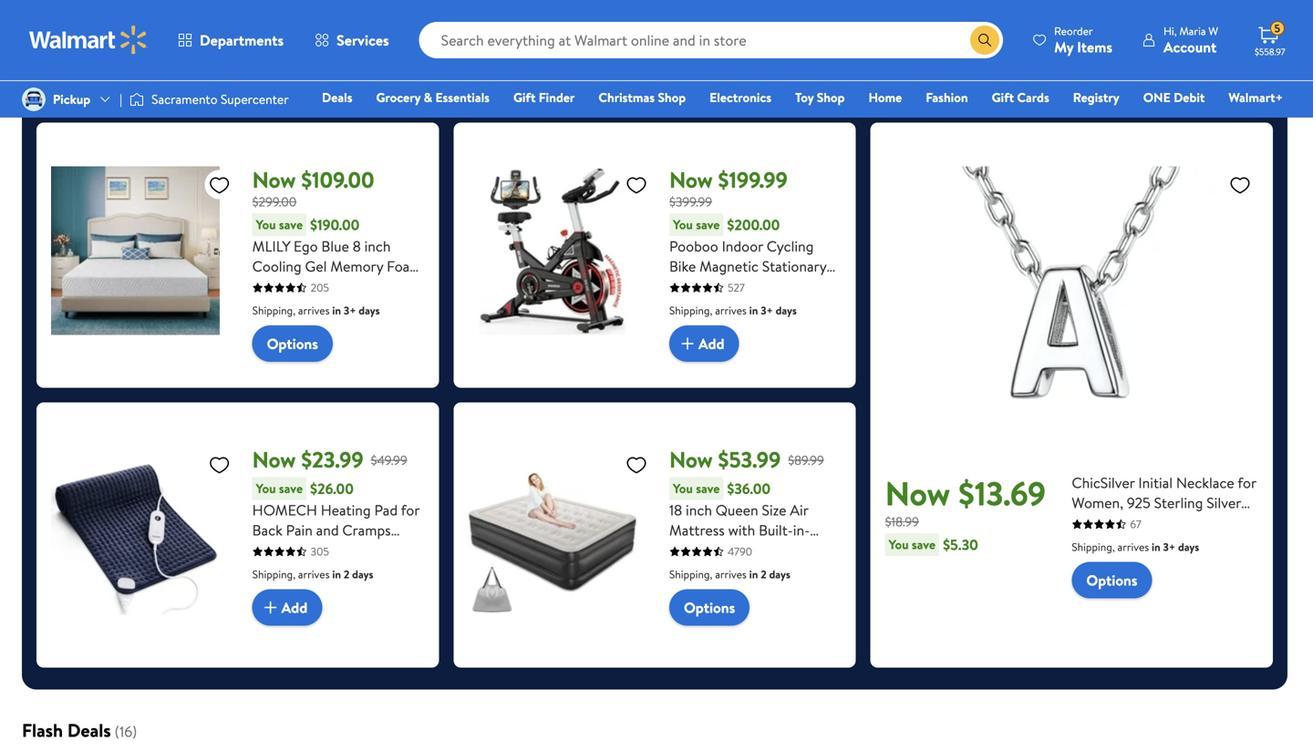 Task type: vqa. For each thing, say whether or not it's contained in the screenshot.
in 50+ people's carts corresponding to 79
no



Task type: describe. For each thing, give the bounding box(es) containing it.
shipping, arrives in 3+ days for $199.99
[[670, 303, 797, 319]]

shop for christmas shop
[[658, 89, 686, 106]]

services
[[337, 30, 389, 50]]

in down 4790
[[750, 567, 759, 583]]

925
[[1128, 493, 1151, 513]]

one debit link
[[1136, 88, 1214, 107]]

shipping, down pump,
[[670, 567, 713, 583]]

1 horizontal spatial home
[[869, 89, 903, 106]]

reorder my items
[[1055, 23, 1113, 57]]

2 for now $109.00
[[344, 567, 350, 583]]

hi, maria w account
[[1164, 23, 1219, 57]]

5
[[1275, 21, 1281, 36]]

options link down pendant
[[1072, 563, 1153, 599]]

$26.00
[[310, 479, 354, 499]]

magnetic
[[700, 256, 759, 277]]

shipping, arrives
[[670, 23, 750, 38]]

fsa
[[356, 561, 381, 581]]

now for $109.00
[[252, 165, 296, 195]]

girls
[[1105, 574, 1135, 594]]

in down 17"x33"
[[332, 567, 341, 583]]

memory
[[331, 256, 384, 277]]

add button for now $199.99
[[670, 326, 740, 362]]

fashion link
[[918, 88, 977, 107]]

necklace up a
[[1177, 473, 1235, 493]]

with
[[729, 521, 756, 541]]

ego
[[294, 236, 318, 256]]

add for now $199.99
[[699, 334, 725, 354]]

medium
[[294, 297, 345, 317]]

cardio
[[670, 297, 712, 317]]

save for $199.99
[[696, 216, 720, 234]]

shipping, down exercise
[[670, 303, 713, 319]]

inch inside you save $36.00 18 inch queen size air mattress with built-in- pump, black
[[686, 501, 713, 521]]

silver
[[1207, 493, 1242, 513]]

home link
[[861, 88, 911, 107]]

sacramento supercenter
[[152, 90, 289, 108]]

add to favorites list, 18 inch queen size air mattress with built-in-pump, black image
[[626, 454, 648, 477]]

debit
[[1174, 89, 1206, 106]]

charm
[[1133, 553, 1176, 574]]

shut,
[[287, 561, 317, 581]]

$299.00
[[252, 193, 297, 211]]

search icon image
[[978, 33, 993, 47]]

4790
[[728, 544, 753, 560]]

mlily
[[252, 236, 290, 256]]

supercenter
[[221, 90, 289, 108]]

in-
[[794, 521, 810, 541]]

mattress,
[[252, 277, 311, 297]]

indoor
[[722, 236, 764, 256]]

maria
[[1180, 23, 1207, 39]]

17"x33"
[[296, 541, 340, 561]]

a
[[252, 297, 259, 317]]

shop for toy shop
[[817, 89, 845, 106]]

grocery & essentials link
[[368, 88, 498, 107]]

days for now $53.99
[[770, 567, 791, 583]]

arrives down 527 at the top right of page
[[716, 303, 747, 319]]

arrives up electronics link
[[716, 23, 747, 38]]

527
[[728, 280, 745, 296]]

departments
[[200, 30, 284, 50]]

save for $109.00
[[279, 216, 303, 234]]

necklace down 67
[[1128, 533, 1186, 553]]

weight
[[670, 337, 715, 357]]

deals link
[[314, 88, 361, 107]]

save inside you save $36.00 18 inch queen size air mattress with built-in- pump, black
[[696, 480, 720, 498]]

services button
[[299, 18, 405, 62]]

now $53.99 $89.99
[[670, 445, 825, 475]]

shipping, down mattress,
[[252, 303, 296, 319]]

one debit
[[1144, 89, 1206, 106]]

shipping, up teen
[[1072, 540, 1116, 555]]

options for options link underneath black
[[684, 598, 736, 618]]

gift finder link
[[505, 88, 583, 107]]

gel
[[305, 256, 327, 277]]

essentials
[[436, 89, 490, 106]]

machine
[[670, 317, 723, 337]]

arrives down 67
[[1118, 540, 1150, 555]]

walmart+ link
[[1221, 88, 1292, 107]]

305
[[311, 544, 329, 560]]

you for $199.99
[[673, 216, 693, 234]]

pickup
[[53, 90, 91, 108]]

grocery & essentials
[[376, 89, 490, 106]]

$190.00
[[310, 215, 360, 235]]

x0.4"
[[344, 541, 376, 561]]

relief,
[[252, 541, 292, 561]]

toy
[[796, 89, 814, 106]]

fashion
[[926, 89, 969, 106]]

account
[[1164, 37, 1217, 57]]

you for $109.00
[[256, 216, 276, 234]]

arrives down the 205
[[298, 303, 330, 319]]

days for now $109.00
[[359, 303, 380, 319]]

now for $53.99
[[670, 445, 713, 475]]

$399.99
[[670, 193, 713, 211]]

gift finder
[[514, 89, 575, 106]]

chicsilver
[[1072, 473, 1136, 493]]

now for $199.99
[[670, 165, 713, 195]]

box,
[[263, 297, 290, 317]]

electronics link
[[702, 88, 780, 107]]

|
[[120, 90, 122, 108]]

walmart image
[[29, 26, 148, 55]]

days down letter
[[1179, 540, 1200, 555]]

deals
[[322, 89, 353, 106]]

and
[[316, 521, 339, 541]]

$49.99
[[371, 452, 408, 469]]

finder
[[539, 89, 575, 106]]

size inside you save $36.00 18 inch queen size air mattress with built-in- pump, black
[[762, 501, 787, 521]]

gift for gift finder
[[514, 89, 536, 106]]

0 vertical spatial add button
[[670, 46, 740, 82]]

add for now $23.99
[[282, 598, 308, 618]]

registry link
[[1065, 88, 1128, 107]]

for inside you save $26.00 homech heating pad for back pain and cramps relief, 17"x33" x0.4" size auto shut, blue, fsa eligible
[[401, 501, 420, 521]]

Search search field
[[419, 22, 1004, 58]]

now $13.69 $18.99 you save $5.30
[[886, 471, 1046, 555]]

departments button
[[162, 18, 299, 62]]

shipping, arrives in 3+ days for $109.00
[[252, 303, 380, 319]]

options for options link on top of registry
[[1102, 38, 1153, 58]]

toy shop link
[[787, 88, 854, 107]]

shipping, up items
[[1087, 7, 1130, 22]]

women,
[[1072, 493, 1124, 513]]

cramps
[[343, 521, 391, 541]]

days up maria
[[1187, 7, 1208, 22]]

homech
[[252, 501, 317, 521]]

cycling
[[767, 236, 814, 256]]

2 horizontal spatial 3+
[[1164, 540, 1176, 555]]

shipping, arrives in 2 days for now $109.00
[[252, 567, 374, 583]]

letter
[[1171, 513, 1210, 533]]



Task type: locate. For each thing, give the bounding box(es) containing it.
arrives
[[1133, 7, 1164, 22], [716, 23, 747, 38], [298, 303, 330, 319], [716, 303, 747, 319], [1118, 540, 1150, 555], [298, 567, 330, 583], [716, 567, 747, 583]]

add to favorites list, homech heating pad for back pain and cramps relief, 17"x33" x0.4" size auto shut, blue, fsa eligible image
[[209, 454, 231, 477]]

shipping, arrives in 2 days down 305
[[252, 567, 374, 583]]

$53.99
[[719, 445, 781, 475]]

2 vertical spatial add button
[[252, 590, 322, 626]]

walmart+
[[1229, 89, 1284, 106]]

add to cart image down cardio
[[677, 333, 699, 355]]

days down built-
[[770, 567, 791, 583]]

0 horizontal spatial shipping, arrives in 3+ days
[[252, 303, 380, 319]]

necklace left 67
[[1072, 513, 1131, 533]]

days for now $23.99
[[352, 567, 374, 583]]

2 left fsa
[[344, 567, 350, 583]]

size right x0.4"
[[379, 541, 404, 561]]

2 horizontal spatial 2
[[1178, 7, 1184, 22]]

you inside now $109.00 $299.00 you save $190.00 mlily ego blue 8 inch cooling gel memory foam mattress, twin mattress in a box, medium
[[256, 216, 276, 234]]

reorder
[[1055, 23, 1094, 39]]

shipping, arrives in 2 days
[[1087, 7, 1208, 22], [252, 567, 374, 583], [670, 567, 791, 583]]

save up queen
[[696, 480, 720, 498]]

options down black
[[684, 598, 736, 618]]

mattress down "8"
[[346, 277, 401, 297]]

2 gift from the left
[[992, 89, 1015, 106]]

 image
[[22, 88, 46, 111]]

save for $13.69
[[912, 536, 936, 554]]

1 vertical spatial home
[[762, 277, 801, 297]]

2 add to cart image from the top
[[677, 333, 699, 355]]

67
[[1131, 517, 1142, 532]]

0 horizontal spatial gift
[[514, 89, 536, 106]]

$89.99
[[789, 452, 825, 469]]

save
[[279, 216, 303, 234], [696, 216, 720, 234], [279, 480, 303, 498], [696, 480, 720, 498], [912, 536, 936, 554]]

options down pendant
[[1087, 571, 1138, 591]]

now $199.99 $399.99 you save $200.00 pooboo indoor cycling bike magnetic stationary exercise bikes home cardio workout bicycle machine 350lb flywheel weight 40lbs
[[670, 165, 827, 357]]

bike
[[670, 256, 696, 277]]

black
[[713, 541, 747, 561]]

0 vertical spatial add
[[699, 54, 725, 74]]

options left hi,
[[1102, 38, 1153, 58]]

1 horizontal spatial shop
[[817, 89, 845, 106]]

blue
[[322, 236, 349, 256]]

twin
[[314, 277, 342, 297]]

you down $399.99
[[673, 216, 693, 234]]

you inside you save $26.00 homech heating pad for back pain and cramps relief, 17"x33" x0.4" size auto shut, blue, fsa eligible
[[256, 480, 276, 498]]

2 vertical spatial for
[[1230, 553, 1249, 574]]

you down $18.99
[[889, 536, 909, 554]]

size left air
[[762, 501, 787, 521]]

my
[[1055, 37, 1074, 57]]

shipping, arrives in 3+ days down 67
[[1072, 540, 1200, 555]]

3+ for now $199.99
[[761, 303, 774, 319]]

gift inside the gift cards link
[[992, 89, 1015, 106]]

options link up registry
[[1087, 30, 1167, 66]]

0 horizontal spatial 3+
[[344, 303, 356, 319]]

in inside now $109.00 $299.00 you save $190.00 mlily ego blue 8 inch cooling gel memory foam mattress, twin mattress in a box, medium
[[405, 277, 416, 297]]

now for $23.99
[[252, 445, 296, 475]]

arrives down 305
[[298, 567, 330, 583]]

2 up maria
[[1178, 7, 1184, 22]]

arrives up hi,
[[1133, 7, 1164, 22]]

inch right 18
[[686, 501, 713, 521]]

$23.99
[[301, 445, 364, 475]]

now inside now $109.00 $299.00 you save $190.00 mlily ego blue 8 inch cooling gel memory foam mattress, twin mattress in a box, medium
[[252, 165, 296, 195]]

1 horizontal spatial mattress
[[670, 521, 725, 541]]

mattress left with
[[670, 521, 725, 541]]

save inside now $13.69 $18.99 you save $5.30
[[912, 536, 936, 554]]

for right pad
[[401, 501, 420, 521]]

1 vertical spatial size
[[379, 541, 404, 561]]

 image
[[130, 90, 144, 109]]

add to cart image down shipping, arrives
[[677, 53, 699, 75]]

now right "add to favorites list, pooboo indoor cycling bike magnetic stationary exercise bikes home cardio workout bicycle machine 350lb flywheel weight 40lbs" icon
[[670, 165, 713, 195]]

days
[[1187, 7, 1208, 22], [359, 303, 380, 319], [776, 303, 797, 319], [1179, 540, 1200, 555], [352, 567, 374, 583], [770, 567, 791, 583]]

&
[[424, 89, 433, 106]]

$200.00
[[728, 215, 780, 235]]

shipping, arrives in 2 days for now $199.99
[[670, 567, 791, 583]]

options down box,
[[267, 334, 318, 354]]

add to favorites list, pooboo indoor cycling bike magnetic stationary exercise bikes home cardio workout bicycle machine 350lb flywheel weight 40lbs image
[[626, 174, 648, 197]]

0 vertical spatial home
[[869, 89, 903, 106]]

days down the memory
[[359, 303, 380, 319]]

pooboo
[[670, 236, 719, 256]]

days right workout
[[776, 303, 797, 319]]

you inside now $13.69 $18.99 you save $5.30
[[889, 536, 909, 554]]

mattress inside now $109.00 $299.00 you save $190.00 mlily ego blue 8 inch cooling gel memory foam mattress, twin mattress in a box, medium
[[346, 277, 401, 297]]

days down x0.4"
[[352, 567, 374, 583]]

you up mlily at the left top
[[256, 216, 276, 234]]

2 down built-
[[761, 567, 767, 583]]

1 vertical spatial add button
[[670, 326, 740, 362]]

shop right christmas on the top left of the page
[[658, 89, 686, 106]]

0 vertical spatial for
[[1238, 473, 1257, 493]]

initial
[[1139, 473, 1173, 493]]

home left fashion
[[869, 89, 903, 106]]

0 horizontal spatial 2
[[344, 567, 350, 583]]

gift left cards
[[992, 89, 1015, 106]]

1 horizontal spatial 3+
[[761, 303, 774, 319]]

save inside now $199.99 $399.99 you save $200.00 pooboo indoor cycling bike magnetic stationary exercise bikes home cardio workout bicycle machine 350lb flywheel weight 40lbs
[[696, 216, 720, 234]]

air
[[791, 501, 809, 521]]

save up the homech
[[279, 480, 303, 498]]

heating
[[321, 501, 371, 521]]

inch
[[365, 236, 391, 256], [686, 501, 713, 521]]

alphabet
[[1072, 553, 1130, 574]]

add left 350lb
[[699, 334, 725, 354]]

mattress inside you save $36.00 18 inch queen size air mattress with built-in- pump, black
[[670, 521, 725, 541]]

inch right "8"
[[365, 236, 391, 256]]

gift inside gift finder link
[[514, 89, 536, 106]]

shipping, down relief,
[[252, 567, 296, 583]]

save up ego
[[279, 216, 303, 234]]

2
[[1178, 7, 1184, 22], [344, 567, 350, 583], [761, 567, 767, 583]]

shipping, arrives in 3+ days down 527 at the top right of page
[[670, 303, 797, 319]]

save up pooboo
[[696, 216, 720, 234]]

add button
[[670, 46, 740, 82], [670, 326, 740, 362], [252, 590, 322, 626]]

shipping, arrives in 2 days down black
[[670, 567, 791, 583]]

350lb
[[727, 317, 763, 337]]

options link down black
[[670, 590, 750, 626]]

save down $18.99
[[912, 536, 936, 554]]

now up 18
[[670, 445, 713, 475]]

auto
[[252, 561, 283, 581]]

add to favorites list, mlily ego blue 8 inch cooling gel memory foam mattress, twin mattress in a box, medium image
[[209, 174, 231, 197]]

for right jewelry
[[1230, 553, 1249, 574]]

you up 18
[[673, 480, 693, 498]]

you inside now $199.99 $399.99 you save $200.00 pooboo indoor cycling bike magnetic stationary exercise bikes home cardio workout bicycle machine 350lb flywheel weight 40lbs
[[673, 216, 693, 234]]

$558.97
[[1256, 46, 1286, 58]]

1 vertical spatial for
[[401, 501, 420, 521]]

add to favorites list, chicsilver initial necklace for women, 925 sterling silver necklace small letter a pendant necklace name alphabet charm jewelry for teen girls image
[[1230, 174, 1252, 197]]

in down small
[[1152, 540, 1161, 555]]

options
[[1102, 38, 1153, 58], [267, 334, 318, 354], [1087, 571, 1138, 591], [684, 598, 736, 618]]

a
[[1213, 513, 1223, 533]]

1 horizontal spatial shipping, arrives in 3+ days
[[670, 303, 797, 319]]

1 add to cart image from the top
[[677, 53, 699, 75]]

electronics
[[710, 89, 772, 106]]

add button for now $23.99
[[252, 590, 322, 626]]

1 horizontal spatial shipping, arrives in 2 days
[[670, 567, 791, 583]]

in down twin
[[332, 303, 341, 319]]

cooling
[[252, 256, 302, 277]]

christmas shop link
[[591, 88, 694, 107]]

now inside now $199.99 $399.99 you save $200.00 pooboo indoor cycling bike magnetic stationary exercise bikes home cardio workout bicycle machine 350lb flywheel weight 40lbs
[[670, 165, 713, 195]]

1 vertical spatial mattress
[[670, 521, 725, 541]]

now inside now $13.69 $18.99 you save $5.30
[[886, 471, 951, 517]]

1 horizontal spatial 2
[[761, 567, 767, 583]]

you save $36.00 18 inch queen size air mattress with built-in- pump, black
[[670, 479, 810, 561]]

0 vertical spatial mattress
[[346, 277, 401, 297]]

options for options link underneath box,
[[267, 334, 318, 354]]

1 vertical spatial add to cart image
[[677, 333, 699, 355]]

shipping, arrives in 3+ days down the 205
[[252, 303, 380, 319]]

0 horizontal spatial size
[[379, 541, 404, 561]]

gift for gift cards
[[992, 89, 1015, 106]]

in up hi,
[[1167, 7, 1176, 22]]

shop right toy
[[817, 89, 845, 106]]

0 horizontal spatial shipping, arrives in 2 days
[[252, 567, 374, 583]]

$13.69
[[959, 471, 1046, 517]]

cards
[[1018, 89, 1050, 106]]

shipping, arrives in 3+ days
[[252, 303, 380, 319], [670, 303, 797, 319], [1072, 540, 1200, 555]]

sterling
[[1155, 493, 1204, 513]]

0 horizontal spatial inch
[[365, 236, 391, 256]]

in down bikes
[[750, 303, 759, 319]]

gift cards
[[992, 89, 1050, 106]]

toy shop
[[796, 89, 845, 106]]

in right the memory
[[405, 277, 416, 297]]

now up the homech
[[252, 445, 296, 475]]

add to cart image
[[260, 597, 282, 619]]

options link down box,
[[252, 326, 333, 362]]

0 vertical spatial add to cart image
[[677, 53, 699, 75]]

add to cart image
[[677, 53, 699, 75], [677, 333, 699, 355]]

now up the $5.30
[[886, 471, 951, 517]]

christmas shop
[[599, 89, 686, 106]]

save inside now $109.00 $299.00 you save $190.00 mlily ego blue 8 inch cooling gel memory foam mattress, twin mattress in a box, medium
[[279, 216, 303, 234]]

1 vertical spatial add
[[699, 334, 725, 354]]

0 vertical spatial size
[[762, 501, 787, 521]]

add button down cardio
[[670, 326, 740, 362]]

home right bikes
[[762, 277, 801, 297]]

gift left finder
[[514, 89, 536, 106]]

2 for now $199.99
[[761, 567, 767, 583]]

now for $13.69
[[886, 471, 951, 517]]

items
[[1078, 37, 1113, 57]]

gift cards link
[[984, 88, 1058, 107]]

options for options link under pendant
[[1087, 571, 1138, 591]]

add down 'shut,'
[[282, 598, 308, 618]]

home inside now $199.99 $399.99 you save $200.00 pooboo indoor cycling bike magnetic stationary exercise bikes home cardio workout bicycle machine 350lb flywheel weight 40lbs
[[762, 277, 801, 297]]

0 horizontal spatial home
[[762, 277, 801, 297]]

$36.00
[[728, 479, 771, 499]]

exercise
[[670, 277, 722, 297]]

back
[[252, 521, 283, 541]]

1 vertical spatial inch
[[686, 501, 713, 521]]

inch inside now $109.00 $299.00 you save $190.00 mlily ego blue 8 inch cooling gel memory foam mattress, twin mattress in a box, medium
[[365, 236, 391, 256]]

$199.99
[[719, 165, 788, 195]]

grocery
[[376, 89, 421, 106]]

2 horizontal spatial shipping, arrives in 2 days
[[1087, 7, 1208, 22]]

now
[[252, 165, 296, 195], [670, 165, 713, 195], [252, 445, 296, 475], [670, 445, 713, 475], [886, 471, 951, 517]]

now $23.99 $49.99
[[252, 445, 408, 475]]

2 vertical spatial add
[[282, 598, 308, 618]]

christmas
[[599, 89, 655, 106]]

days for now $199.99
[[776, 303, 797, 319]]

0 vertical spatial inch
[[365, 236, 391, 256]]

hi,
[[1164, 23, 1178, 39]]

necklace
[[1177, 473, 1235, 493], [1072, 513, 1131, 533], [1128, 533, 1186, 553]]

foam
[[387, 256, 422, 277]]

save inside you save $26.00 homech heating pad for back pain and cramps relief, 17"x33" x0.4" size auto shut, blue, fsa eligible
[[279, 480, 303, 498]]

now $109.00 $299.00 you save $190.00 mlily ego blue 8 inch cooling gel memory foam mattress, twin mattress in a box, medium
[[252, 165, 422, 317]]

small
[[1134, 513, 1168, 533]]

gift
[[514, 89, 536, 106], [992, 89, 1015, 106]]

2 horizontal spatial shipping, arrives in 3+ days
[[1072, 540, 1200, 555]]

3+ for now $109.00
[[344, 303, 356, 319]]

pad
[[375, 501, 398, 521]]

you for $13.69
[[889, 536, 909, 554]]

w
[[1209, 23, 1219, 39]]

arrives down black
[[716, 567, 747, 583]]

2 shop from the left
[[817, 89, 845, 106]]

1 horizontal spatial gift
[[992, 89, 1015, 106]]

add button down 'shut,'
[[252, 590, 322, 626]]

18
[[670, 501, 683, 521]]

flywheel
[[766, 317, 822, 337]]

teen
[[1072, 574, 1102, 594]]

add down shipping, arrives
[[699, 54, 725, 74]]

shipping, up 'christmas shop' link
[[670, 23, 713, 38]]

Walmart Site-Wide search field
[[419, 22, 1004, 58]]

3+
[[344, 303, 356, 319], [761, 303, 774, 319], [1164, 540, 1176, 555]]

0 horizontal spatial shop
[[658, 89, 686, 106]]

$18.99
[[886, 513, 920, 531]]

1 horizontal spatial size
[[762, 501, 787, 521]]

you inside you save $36.00 18 inch queen size air mattress with built-in- pump, black
[[673, 480, 693, 498]]

$109.00
[[301, 165, 375, 195]]

mattress
[[346, 277, 401, 297], [670, 521, 725, 541]]

size inside you save $26.00 homech heating pad for back pain and cramps relief, 17"x33" x0.4" size auto shut, blue, fsa eligible
[[379, 541, 404, 561]]

pendant
[[1072, 533, 1124, 553]]

add button down shipping, arrives
[[670, 46, 740, 82]]

you up the homech
[[256, 480, 276, 498]]

0 horizontal spatial mattress
[[346, 277, 401, 297]]

blue,
[[321, 561, 352, 581]]

1 horizontal spatial inch
[[686, 501, 713, 521]]

name
[[1190, 533, 1227, 553]]

1 shop from the left
[[658, 89, 686, 106]]

for right sterling
[[1238, 473, 1257, 493]]

now right add to favorites list, mlily ego blue 8 inch cooling gel memory foam mattress, twin mattress in a box, medium icon
[[252, 165, 296, 195]]

8
[[353, 236, 361, 256]]

you save $26.00 homech heating pad for back pain and cramps relief, 17"x33" x0.4" size auto shut, blue, fsa eligible
[[252, 479, 420, 601]]

1 gift from the left
[[514, 89, 536, 106]]

shipping, arrives in 2 days up hi,
[[1087, 7, 1208, 22]]

pump,
[[670, 541, 710, 561]]



